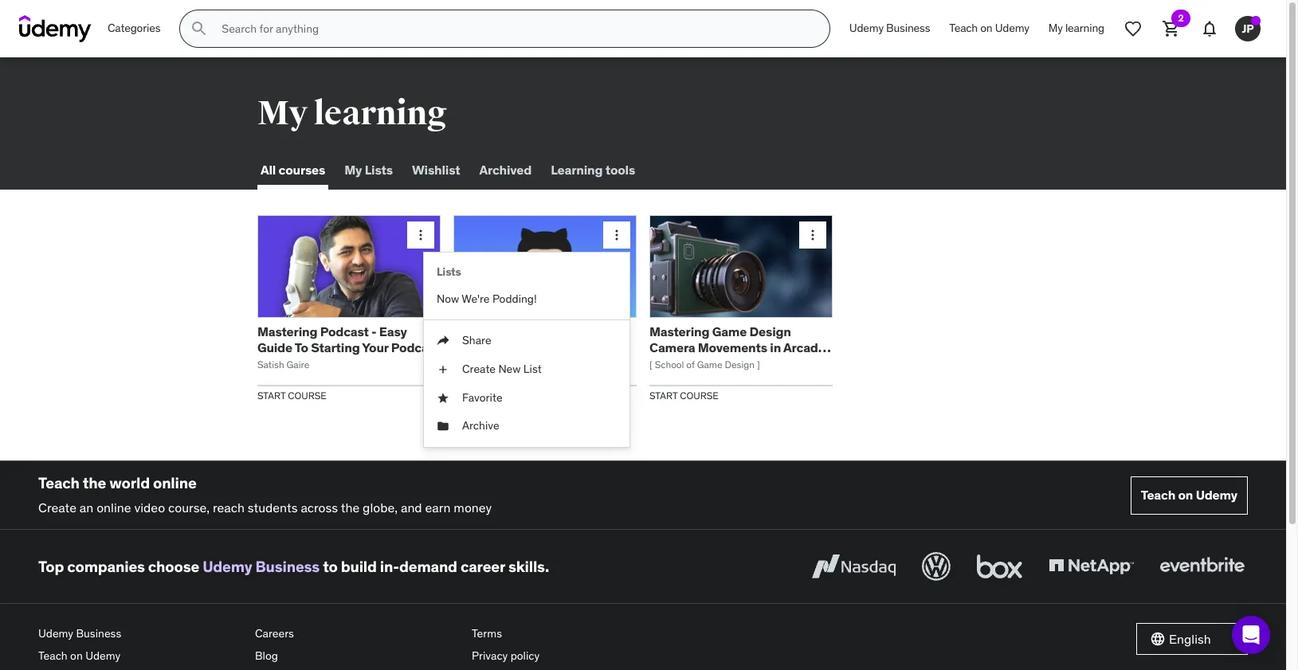 Task type: vqa. For each thing, say whether or not it's contained in the screenshot.
Stock Market Investing for Beginners
no



Task type: locate. For each thing, give the bounding box(es) containing it.
2 vertical spatial create
[[38, 500, 77, 515]]

0 horizontal spatial online
[[97, 500, 131, 515]]

my learning left wishlist icon
[[1049, 21, 1105, 35]]

xsmall image left archive at the bottom left of the page
[[437, 419, 449, 434]]

terms privacy policy
[[472, 627, 540, 663]]

0 vertical spatial create
[[453, 339, 493, 355]]

categories
[[108, 21, 160, 35]]

to
[[295, 339, 308, 355]]

tools
[[605, 162, 635, 178]]

xsmall image for favorite
[[437, 390, 449, 406]]

course down [ school of game design ] on the right of the page
[[680, 389, 719, 401]]

lists
[[365, 162, 393, 178], [437, 265, 461, 279]]

share button
[[424, 327, 630, 355]]

students
[[248, 500, 298, 515]]

start course down the gaire
[[257, 389, 327, 401]]

3 start course from the left
[[649, 389, 719, 401]]

1 xsmall image from the top
[[437, 333, 449, 349]]

2 horizontal spatial business
[[886, 21, 930, 35]]

create new list
[[462, 362, 542, 376]]

0 horizontal spatial teach on udemy link
[[38, 645, 242, 667]]

course:
[[566, 324, 611, 340]]

2 horizontal spatial my
[[1049, 21, 1063, 35]]

business for udemy business
[[886, 21, 930, 35]]

create inside git & github crash course: create a repository from scratch!
[[453, 339, 493, 355]]

xsmall image inside create new list button
[[437, 362, 449, 377]]

0 vertical spatial design
[[750, 324, 791, 340]]

0 vertical spatial the
[[83, 473, 106, 492]]

1 vertical spatial learning
[[313, 93, 447, 134]]

podcast
[[320, 324, 369, 340], [391, 339, 440, 355]]

1 horizontal spatial mastering
[[649, 324, 709, 340]]

xsmall image inside archive "button"
[[437, 419, 449, 434]]

archive button
[[424, 412, 630, 441]]

eventbrite image
[[1156, 549, 1248, 584]]

business inside udemy business teach on udemy
[[76, 627, 121, 641]]

game
[[712, 324, 747, 340], [697, 358, 722, 370]]

course options image down tools
[[609, 227, 625, 243]]

xsmall image
[[437, 333, 449, 349], [437, 362, 449, 377]]

mastering up the gaire
[[257, 324, 317, 340]]

0 horizontal spatial start
[[257, 389, 286, 401]]

1 vertical spatial my learning
[[257, 93, 447, 134]]

jp link
[[1229, 10, 1267, 48]]

design up ]
[[750, 324, 791, 340]]

mastering inside mastering game design camera movements in arcade studio
[[649, 324, 709, 340]]

1 vertical spatial business
[[255, 557, 320, 576]]

privacy policy link
[[472, 645, 676, 667]]

globe,
[[363, 500, 398, 515]]

skills.
[[508, 557, 549, 576]]

udemy
[[849, 21, 884, 35], [995, 21, 1029, 35], [1196, 487, 1238, 503], [203, 557, 252, 576], [38, 627, 73, 641], [85, 649, 121, 663]]

starting
[[311, 339, 360, 355]]

xsmall image left git
[[437, 333, 449, 349]]

start course for git & github crash course: create a repository from scratch!
[[453, 389, 523, 401]]

all courses link
[[257, 151, 329, 190]]

1 vertical spatial the
[[341, 500, 360, 515]]

1 mastering from the left
[[257, 324, 317, 340]]

jp
[[1242, 21, 1254, 36]]

1 vertical spatial my
[[257, 93, 308, 134]]

game right of
[[697, 358, 722, 370]]

reach
[[213, 500, 245, 515]]

0 horizontal spatial mastering
[[257, 324, 317, 340]]

game up [ school of game design ] on the right of the page
[[712, 324, 747, 340]]

movements
[[698, 339, 767, 355]]

my learning
[[1049, 21, 1105, 35], [257, 93, 447, 134]]

podcast right your
[[391, 339, 440, 355]]

school
[[655, 358, 684, 370]]

my right courses
[[344, 162, 362, 178]]

wishlist link
[[409, 151, 463, 190]]

2 vertical spatial my
[[344, 162, 362, 178]]

podcast left -
[[320, 324, 369, 340]]

3 course from the left
[[680, 389, 719, 401]]

2 horizontal spatial on
[[1178, 487, 1193, 503]]

online right 'an'
[[97, 500, 131, 515]]

2 vertical spatial on
[[70, 649, 83, 663]]

earn
[[425, 500, 451, 515]]

1 horizontal spatial podcast
[[391, 339, 440, 355]]

start down school
[[649, 389, 678, 401]]

1 vertical spatial xsmall image
[[437, 419, 449, 434]]

the up 'an'
[[83, 473, 106, 492]]

learning left wishlist icon
[[1065, 21, 1105, 35]]

course down the gaire
[[288, 389, 327, 401]]

2 start course from the left
[[453, 389, 523, 401]]

my left wishlist icon
[[1049, 21, 1063, 35]]

xsmall image
[[437, 390, 449, 406], [437, 419, 449, 434]]

0 vertical spatial my learning
[[1049, 21, 1105, 35]]

2 course options image from the left
[[609, 227, 625, 243]]

you have alerts image
[[1251, 16, 1261, 26]]

learning up "my lists"
[[313, 93, 447, 134]]

on for top teach on udemy link
[[980, 21, 993, 35]]

0 vertical spatial xsmall image
[[437, 333, 449, 349]]

blog
[[255, 649, 278, 663]]

1 vertical spatial teach on udemy link
[[1131, 476, 1248, 514]]

start for mastering podcast -  easy guide to starting your podcast
[[257, 389, 286, 401]]

0 vertical spatial on
[[980, 21, 993, 35]]

0 horizontal spatial my learning
[[257, 93, 447, 134]]

1 horizontal spatial course
[[484, 389, 523, 401]]

2 xsmall image from the top
[[437, 362, 449, 377]]

online
[[153, 473, 197, 492], [97, 500, 131, 515]]

start course for mastering game design camera movements in arcade studio
[[649, 389, 719, 401]]

courses
[[279, 162, 325, 178]]

1 vertical spatial xsmall image
[[437, 362, 449, 377]]

2
[[1178, 12, 1184, 24]]

udemy business link
[[840, 10, 940, 48], [203, 557, 320, 576], [38, 623, 242, 645]]

start for git & github crash course: create a repository from scratch!
[[453, 389, 482, 401]]

learning tools
[[551, 162, 635, 178]]

0 vertical spatial game
[[712, 324, 747, 340]]

start down satish
[[257, 389, 286, 401]]

1 horizontal spatial my
[[344, 162, 362, 178]]

teach on udemy link
[[940, 10, 1039, 48], [1131, 476, 1248, 514], [38, 645, 242, 667]]

to
[[323, 557, 338, 576]]

1 horizontal spatial start
[[453, 389, 482, 401]]

0 vertical spatial business
[[886, 21, 930, 35]]

share
[[462, 333, 491, 348]]

learning inside my learning link
[[1065, 21, 1105, 35]]

mastering
[[257, 324, 317, 340], [649, 324, 709, 340]]

1 horizontal spatial lists
[[437, 265, 461, 279]]

2 vertical spatial udemy business link
[[38, 623, 242, 645]]

career
[[461, 557, 505, 576]]

create inside teach the world online create an online video course, reach students across the globe, and earn money
[[38, 500, 77, 515]]

1 horizontal spatial teach on udemy
[[1141, 487, 1238, 503]]

xsmall image inside favorite 'button'
[[437, 390, 449, 406]]

start
[[257, 389, 286, 401], [453, 389, 482, 401], [649, 389, 678, 401]]

design inside mastering game design camera movements in arcade studio
[[750, 324, 791, 340]]

2 mastering from the left
[[649, 324, 709, 340]]

2 start from the left
[[453, 389, 482, 401]]

1 start course from the left
[[257, 389, 327, 401]]

0 horizontal spatial the
[[83, 473, 106, 492]]

mastering podcast -  easy guide to starting your podcast link
[[257, 324, 440, 355]]

1 vertical spatial on
[[1178, 487, 1193, 503]]

2 horizontal spatial start course
[[649, 389, 719, 401]]

start down kalob
[[453, 389, 482, 401]]

course for git & github crash course: create a repository from scratch!
[[484, 389, 523, 401]]

learning
[[551, 162, 603, 178]]

arcade
[[783, 339, 825, 355]]

course options image
[[413, 227, 429, 243], [609, 227, 625, 243]]

the left globe,
[[341, 500, 360, 515]]

privacy
[[472, 649, 508, 663]]

start course down of
[[649, 389, 719, 401]]

game inside mastering game design camera movements in arcade studio
[[712, 324, 747, 340]]

0 vertical spatial udemy business link
[[840, 10, 940, 48]]

business
[[886, 21, 930, 35], [255, 557, 320, 576], [76, 627, 121, 641]]

1 vertical spatial create
[[462, 362, 496, 376]]

xsmall image for archive
[[437, 419, 449, 434]]

create
[[453, 339, 493, 355], [462, 362, 496, 376], [38, 500, 77, 515]]

&
[[474, 324, 482, 340]]

repository
[[505, 339, 570, 355]]

0 horizontal spatial teach on udemy
[[949, 21, 1029, 35]]

my lists link
[[341, 151, 396, 190]]

my learning up "my lists"
[[257, 93, 447, 134]]

xsmall image left favorite
[[437, 390, 449, 406]]

2 xsmall image from the top
[[437, 419, 449, 434]]

all courses
[[261, 162, 325, 178]]

0 horizontal spatial business
[[76, 627, 121, 641]]

1 horizontal spatial my learning
[[1049, 21, 1105, 35]]

1 vertical spatial online
[[97, 500, 131, 515]]

list
[[523, 362, 542, 376]]

1 vertical spatial teach on udemy
[[1141, 487, 1238, 503]]

lists left wishlist on the top of page
[[365, 162, 393, 178]]

0 vertical spatial teach on udemy
[[949, 21, 1029, 35]]

the
[[83, 473, 106, 492], [341, 500, 360, 515]]

my
[[1049, 21, 1063, 35], [257, 93, 308, 134], [344, 162, 362, 178]]

mastering inside the mastering podcast -  easy guide to starting your podcast satish gaire
[[257, 324, 317, 340]]

course down create new list
[[484, 389, 523, 401]]

create new list button
[[424, 355, 630, 384]]

0 horizontal spatial start course
[[257, 389, 327, 401]]

2 horizontal spatial start
[[649, 389, 678, 401]]

now we're podding! button
[[424, 285, 630, 314]]

teach on udemy
[[949, 21, 1029, 35], [1141, 487, 1238, 503]]

studio
[[649, 354, 689, 370]]

0 vertical spatial my
[[1049, 21, 1063, 35]]

0 horizontal spatial lists
[[365, 162, 393, 178]]

Search for anything text field
[[219, 15, 810, 42]]

1 course options image from the left
[[413, 227, 429, 243]]

0 vertical spatial learning
[[1065, 21, 1105, 35]]

mastering up studio
[[649, 324, 709, 340]]

1 vertical spatial game
[[697, 358, 722, 370]]

0 vertical spatial xsmall image
[[437, 390, 449, 406]]

1 vertical spatial lists
[[437, 265, 461, 279]]

1 horizontal spatial on
[[980, 21, 993, 35]]

2 horizontal spatial course
[[680, 389, 719, 401]]

1 horizontal spatial teach on udemy link
[[940, 10, 1039, 48]]

an
[[80, 500, 93, 515]]

1 horizontal spatial online
[[153, 473, 197, 492]]

1 horizontal spatial course options image
[[609, 227, 625, 243]]

teach on udemy for top teach on udemy link
[[949, 21, 1029, 35]]

mastering for guide
[[257, 324, 317, 340]]

on
[[980, 21, 993, 35], [1178, 487, 1193, 503], [70, 649, 83, 663]]

2 horizontal spatial teach on udemy link
[[1131, 476, 1248, 514]]

my for my lists link
[[344, 162, 362, 178]]

start course
[[257, 389, 327, 401], [453, 389, 523, 401], [649, 389, 719, 401]]

1 start from the left
[[257, 389, 286, 401]]

1 course from the left
[[288, 389, 327, 401]]

3 start from the left
[[649, 389, 678, 401]]

careers
[[255, 627, 294, 641]]

learning tools link
[[548, 151, 638, 190]]

0 horizontal spatial course
[[288, 389, 327, 401]]

online up course,
[[153, 473, 197, 492]]

design down movements
[[725, 358, 755, 370]]

1 horizontal spatial business
[[255, 557, 320, 576]]

2 vertical spatial business
[[76, 627, 121, 641]]

1 horizontal spatial learning
[[1065, 21, 1105, 35]]

xsmall image inside share button
[[437, 333, 449, 349]]

my for my learning link
[[1049, 21, 1063, 35]]

lists up now
[[437, 265, 461, 279]]

my up all courses
[[257, 93, 308, 134]]

1 xsmall image from the top
[[437, 390, 449, 406]]

teach inside udemy business teach on udemy
[[38, 649, 68, 663]]

shopping cart with 2 items image
[[1162, 19, 1181, 38]]

nasdaq image
[[808, 549, 900, 584]]

video
[[134, 500, 165, 515]]

0 horizontal spatial on
[[70, 649, 83, 663]]

1 horizontal spatial start course
[[453, 389, 523, 401]]

start course down create new list
[[453, 389, 523, 401]]

2 vertical spatial teach on udemy link
[[38, 645, 242, 667]]

1 horizontal spatial the
[[341, 500, 360, 515]]

xsmall image left kalob
[[437, 362, 449, 377]]

2 course from the left
[[484, 389, 523, 401]]

0 horizontal spatial course options image
[[413, 227, 429, 243]]

small image
[[1150, 631, 1166, 647]]

course options image down wishlist link
[[413, 227, 429, 243]]

podding!
[[492, 292, 537, 306]]



Task type: describe. For each thing, give the bounding box(es) containing it.
now
[[437, 292, 459, 306]]

favorite button
[[424, 384, 630, 412]]

and
[[401, 500, 422, 515]]

blog link
[[255, 645, 459, 667]]

wishlist
[[412, 162, 460, 178]]

top companies choose udemy business to build in-demand career skills.
[[38, 557, 549, 576]]

0 horizontal spatial learning
[[313, 93, 447, 134]]

-
[[371, 324, 377, 340]]

start for mastering game design camera movements in arcade studio
[[649, 389, 678, 401]]

your
[[362, 339, 388, 355]]

choose
[[148, 557, 199, 576]]

kalob
[[453, 358, 478, 370]]

git & github crash course: create a repository from scratch!
[[453, 324, 611, 370]]

udemy image
[[19, 15, 92, 42]]

from
[[573, 339, 603, 355]]

we're
[[462, 292, 490, 306]]

teach the world online create an online video course, reach students across the globe, and earn money
[[38, 473, 492, 515]]

mastering game design camera movements in arcade studio link
[[649, 324, 831, 370]]

0 horizontal spatial podcast
[[320, 324, 369, 340]]

git & github crash course: create a repository from scratch! link
[[453, 324, 616, 370]]

gaire
[[287, 358, 309, 370]]

github
[[484, 324, 526, 340]]

submit search image
[[190, 19, 209, 38]]

create inside button
[[462, 362, 496, 376]]

of
[[686, 358, 695, 370]]

careers link
[[255, 623, 459, 645]]

git
[[453, 324, 471, 340]]

xsmall image for share
[[437, 333, 449, 349]]

0 vertical spatial lists
[[365, 162, 393, 178]]

course for mastering game design camera movements in arcade studio
[[680, 389, 719, 401]]

my lists
[[344, 162, 393, 178]]

xsmall image for create new list
[[437, 362, 449, 377]]

archived
[[479, 162, 532, 178]]

scratch!
[[453, 354, 503, 370]]

archive
[[462, 419, 499, 433]]

in
[[770, 339, 781, 355]]

mastering podcast -  easy guide to starting your podcast satish gaire
[[257, 324, 440, 370]]

all
[[261, 162, 276, 178]]

on inside udemy business teach on udemy
[[70, 649, 83, 663]]

box image
[[973, 549, 1026, 584]]

2 link
[[1152, 10, 1191, 48]]

course for mastering podcast -  easy guide to starting your podcast
[[288, 389, 327, 401]]

my learning link
[[1039, 10, 1114, 48]]

world
[[109, 473, 150, 492]]

[
[[649, 358, 653, 370]]

now we're podding!
[[437, 292, 537, 306]]

english button
[[1136, 623, 1248, 655]]

0 vertical spatial online
[[153, 473, 197, 492]]

english
[[1169, 631, 1211, 647]]

business for udemy business teach on udemy
[[76, 627, 121, 641]]

guide
[[257, 339, 292, 355]]

start course for mastering podcast -  easy guide to starting your podcast
[[257, 389, 327, 401]]

course,
[[168, 500, 210, 515]]

terms
[[472, 627, 502, 641]]

careers blog
[[255, 627, 294, 663]]

demand
[[399, 557, 457, 576]]

0 horizontal spatial my
[[257, 93, 308, 134]]

top
[[38, 557, 64, 576]]

companies
[[67, 557, 145, 576]]

money
[[454, 500, 492, 515]]

0 vertical spatial teach on udemy link
[[940, 10, 1039, 48]]

kalob taulien
[[453, 358, 510, 370]]

satish
[[257, 358, 284, 370]]

notifications image
[[1200, 19, 1219, 38]]

easy
[[379, 324, 407, 340]]

mastering game design camera movements in arcade studio
[[649, 324, 825, 370]]

build
[[341, 557, 377, 576]]

new
[[498, 362, 521, 376]]

archived link
[[476, 151, 535, 190]]

in-
[[380, 557, 399, 576]]

crash
[[529, 324, 563, 340]]

netapp image
[[1046, 549, 1137, 584]]

udemy business
[[849, 21, 930, 35]]

wishlist image
[[1124, 19, 1143, 38]]

teach inside teach the world online create an online video course, reach students across the globe, and earn money
[[38, 473, 80, 492]]

camera
[[649, 339, 695, 355]]

across
[[301, 500, 338, 515]]

categories button
[[98, 10, 170, 48]]

on for the right teach on udemy link
[[1178, 487, 1193, 503]]

teach on udemy for the right teach on udemy link
[[1141, 487, 1238, 503]]

]
[[757, 358, 760, 370]]

terms link
[[472, 623, 676, 645]]

udemy business teach on udemy
[[38, 627, 121, 663]]

volkswagen image
[[919, 549, 954, 584]]

taulien
[[480, 358, 510, 370]]

1 vertical spatial design
[[725, 358, 755, 370]]

1 vertical spatial udemy business link
[[203, 557, 320, 576]]

mastering for movements
[[649, 324, 709, 340]]

course options image
[[805, 227, 821, 243]]

a
[[495, 339, 502, 355]]

policy
[[511, 649, 540, 663]]



